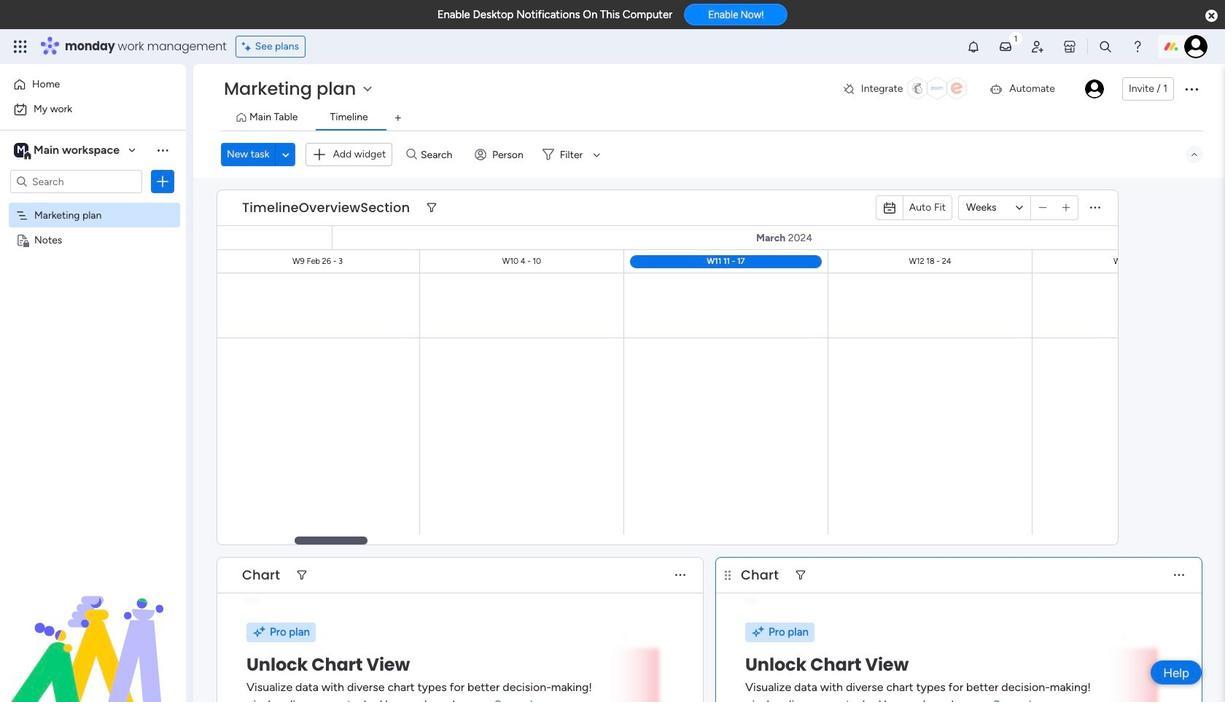 Task type: locate. For each thing, give the bounding box(es) containing it.
options image
[[1183, 80, 1201, 98]]

2 more dots image from the left
[[1174, 570, 1185, 581]]

2 vertical spatial option
[[0, 202, 186, 205]]

1 horizontal spatial more dots image
[[1174, 570, 1185, 581]]

tab list
[[221, 107, 1204, 131]]

more dots image
[[676, 570, 686, 581], [1174, 570, 1185, 581]]

tab
[[386, 107, 410, 130]]

1 more dots image from the left
[[676, 570, 686, 581]]

invite members image
[[1031, 39, 1045, 54]]

collapse image
[[1189, 149, 1201, 160]]

0 horizontal spatial more dots image
[[676, 570, 686, 581]]

main content
[[0, 178, 1226, 702]]

Search field
[[417, 144, 461, 165]]

Search in workspace field
[[31, 173, 122, 190]]

arrow down image
[[588, 146, 606, 163]]

see plans image
[[242, 39, 255, 55]]

lottie animation element
[[0, 555, 186, 702]]

None field
[[239, 198, 414, 217], [239, 566, 284, 585], [738, 566, 783, 585], [239, 198, 414, 217], [239, 566, 284, 585], [738, 566, 783, 585]]

help image
[[1131, 39, 1145, 54]]

v2 plus image
[[1063, 202, 1070, 213]]

kendall parks image
[[1185, 35, 1208, 58]]

v2 minus image
[[1039, 202, 1047, 213]]

angle down image
[[282, 149, 289, 160]]

dapulse close image
[[1206, 9, 1218, 23]]

options image
[[155, 174, 170, 189]]

dapulse drag handle 3 image
[[725, 570, 731, 581]]

list box
[[0, 200, 186, 449]]

option
[[9, 73, 177, 96], [9, 98, 177, 121], [0, 202, 186, 205]]



Task type: describe. For each thing, give the bounding box(es) containing it.
select product image
[[13, 39, 28, 54]]

notifications image
[[967, 39, 981, 54]]

search everything image
[[1099, 39, 1113, 54]]

more dots image
[[1091, 202, 1101, 213]]

1 vertical spatial option
[[9, 98, 177, 121]]

add view image
[[395, 113, 401, 124]]

update feed image
[[999, 39, 1013, 54]]

1 image
[[1010, 30, 1023, 46]]

monday marketplace image
[[1063, 39, 1077, 54]]

workspace selection element
[[14, 142, 122, 160]]

v2 search image
[[407, 146, 417, 163]]

lottie animation image
[[0, 555, 186, 702]]

workspace image
[[14, 142, 28, 158]]

workspace options image
[[155, 143, 170, 157]]

private board image
[[15, 233, 29, 247]]

kendall parks image
[[1085, 80, 1104, 98]]

0 vertical spatial option
[[9, 73, 177, 96]]



Task type: vqa. For each thing, say whether or not it's contained in the screenshot.
time's someone
no



